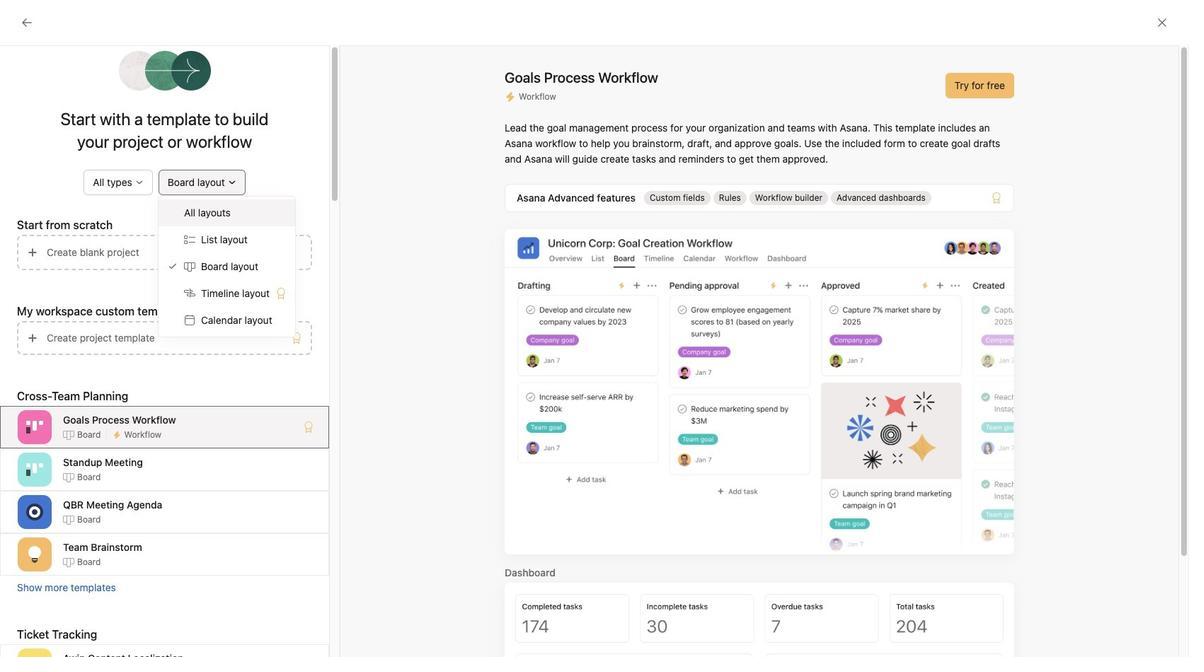 Task type: describe. For each thing, give the bounding box(es) containing it.
mark complete image for first mark complete checkbox from the bottom
[[264, 353, 281, 370]]

add profile photo image
[[267, 211, 301, 245]]

qbr meeting agenda image
[[26, 504, 43, 521]]

1 board image from the top
[[712, 309, 729, 326]]

insights element
[[0, 129, 170, 225]]

2 mark complete checkbox from the top
[[264, 353, 281, 370]]

1 mark complete checkbox from the top
[[264, 302, 281, 319]]

2 mark complete checkbox from the top
[[264, 404, 281, 421]]

goals process workflow image
[[26, 419, 43, 436]]

1 mark complete checkbox from the top
[[264, 327, 281, 344]]

standup meeting image
[[26, 462, 43, 479]]

rocket image
[[904, 258, 921, 275]]

close image
[[1157, 17, 1168, 28]]

mark complete image
[[264, 327, 281, 344]]

mark complete image for second mark complete option from the top of the page
[[264, 404, 281, 421]]



Task type: vqa. For each thing, say whether or not it's contained in the screenshot.
Mark complete icon
yes



Task type: locate. For each thing, give the bounding box(es) containing it.
go back image
[[21, 17, 33, 28]]

teams element
[[0, 395, 170, 446]]

radio item
[[159, 200, 295, 227]]

line_and_symbols image
[[904, 309, 921, 326]]

Mark complete checkbox
[[264, 327, 281, 344], [264, 404, 281, 421]]

1 vertical spatial mark complete checkbox
[[264, 404, 281, 421]]

0 vertical spatial mark complete image
[[264, 302, 281, 319]]

2 vertical spatial mark complete image
[[264, 404, 281, 421]]

0 vertical spatial mark complete checkbox
[[264, 302, 281, 319]]

global element
[[0, 35, 170, 120]]

1 vertical spatial mark complete image
[[264, 353, 281, 370]]

team brainstorm image
[[26, 547, 43, 564]]

board image
[[712, 309, 729, 326], [712, 360, 729, 377]]

projects element
[[0, 299, 170, 395]]

starred element
[[0, 225, 170, 299]]

2 mark complete image from the top
[[264, 353, 281, 370]]

1 vertical spatial mark complete checkbox
[[264, 353, 281, 370]]

1 vertical spatial board image
[[712, 360, 729, 377]]

0 vertical spatial mark complete checkbox
[[264, 327, 281, 344]]

mark complete checkbox down mark complete image
[[264, 353, 281, 370]]

mark complete image
[[264, 302, 281, 319], [264, 353, 281, 370], [264, 404, 281, 421]]

mark complete checkbox up mark complete image
[[264, 302, 281, 319]]

Mark complete checkbox
[[264, 302, 281, 319], [264, 353, 281, 370]]

0 vertical spatial board image
[[712, 309, 729, 326]]

1 mark complete image from the top
[[264, 302, 281, 319]]

mark complete image for 2nd mark complete checkbox from the bottom of the page
[[264, 302, 281, 319]]

hide sidebar image
[[18, 11, 30, 23]]

3 mark complete image from the top
[[264, 404, 281, 421]]

2 board image from the top
[[712, 360, 729, 377]]

list item
[[698, 245, 890, 288], [250, 297, 669, 323], [250, 323, 669, 348], [250, 348, 669, 374], [250, 374, 669, 399], [250, 399, 669, 425]]



